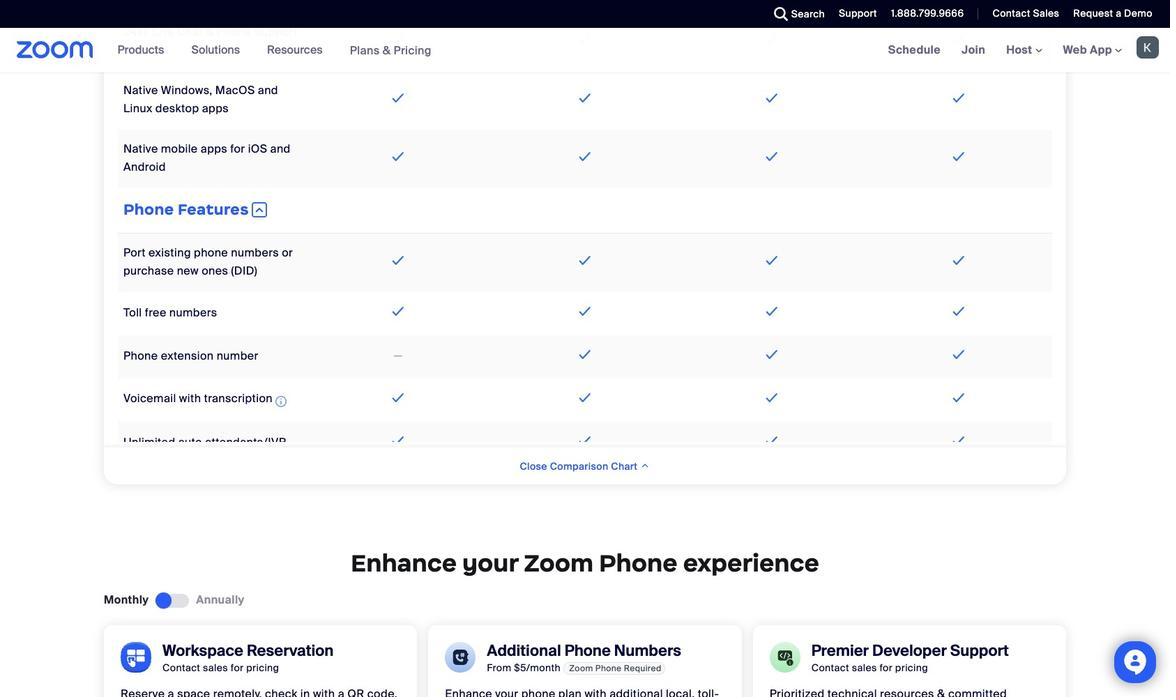 Task type: vqa. For each thing, say whether or not it's contained in the screenshot.
apps inside the Native Windows, MacOS and Linux desktop apps
yes



Task type: locate. For each thing, give the bounding box(es) containing it.
voicemail
[[124, 392, 176, 406]]

voicemail with transcription application
[[124, 392, 290, 410]]

zoom right $5/month at the left of page
[[570, 663, 593, 674]]

number
[[217, 349, 259, 364]]

resources button
[[267, 28, 329, 73]]

1 vertical spatial numbers
[[169, 306, 217, 320]]

banner
[[0, 28, 1171, 73]]

apps down 'macos'
[[202, 101, 229, 116]]

phone
[[194, 246, 228, 260]]

attendants/ivr
[[205, 436, 287, 450]]

workspace
[[163, 641, 243, 662]]

1 pricing from the left
[[246, 662, 279, 674]]

contact
[[993, 7, 1031, 20], [163, 662, 200, 674], [812, 662, 850, 674]]

apps right the mobile at the top left of the page
[[201, 142, 228, 157]]

2 pricing from the left
[[896, 662, 929, 674]]

native windows, macos and linux desktop apps
[[124, 83, 278, 116]]

included image
[[389, 32, 408, 48], [576, 32, 595, 48], [763, 32, 782, 48], [576, 90, 595, 107], [950, 90, 969, 107], [576, 149, 595, 166], [763, 149, 782, 166], [950, 149, 969, 166], [389, 253, 408, 270], [763, 253, 782, 270], [389, 304, 408, 320], [763, 304, 782, 320], [950, 304, 969, 320], [763, 347, 782, 364], [389, 390, 408, 407], [576, 390, 595, 407], [763, 390, 782, 407], [389, 434, 408, 450]]

banner containing products
[[0, 28, 1171, 73]]

sales
[[203, 662, 228, 674], [852, 662, 878, 674]]

&
[[206, 25, 214, 39], [383, 43, 391, 58]]

for
[[230, 142, 245, 157], [231, 662, 244, 674], [880, 662, 893, 674]]

native up android on the top of the page
[[124, 142, 158, 157]]

sales inside premier developer support contact sales for pricing
[[852, 662, 878, 674]]

cell
[[679, 0, 866, 13], [866, 0, 1053, 13]]

& right plans
[[383, 43, 391, 58]]

schedule link
[[878, 28, 952, 73]]

1 vertical spatial &
[[383, 43, 391, 58]]

contact inside workspace reservation contact sales for pricing
[[163, 662, 200, 674]]

phone features cell
[[118, 194, 1053, 228]]

native inside native windows, macos and linux desktop apps
[[124, 83, 158, 98]]

0 horizontal spatial support
[[254, 25, 298, 39]]

or
[[282, 246, 293, 260]]

right image
[[253, 205, 266, 216]]

and
[[258, 83, 278, 98], [270, 142, 291, 157]]

unlimited auto attendants/ivr
[[124, 436, 287, 450]]

voicemail with transcription
[[124, 392, 273, 406]]

sales down 'premier'
[[852, 662, 878, 674]]

2 horizontal spatial support
[[951, 641, 1009, 662]]

0 vertical spatial numbers
[[231, 246, 279, 260]]

and right ios
[[270, 142, 291, 157]]

support link
[[829, 0, 881, 28], [839, 7, 878, 20]]

1 vertical spatial apps
[[201, 142, 228, 157]]

for inside workspace reservation contact sales for pricing
[[231, 662, 244, 674]]

1 horizontal spatial pricing
[[896, 662, 929, 674]]

for down workspace
[[231, 662, 244, 674]]

pricing inside workspace reservation contact sales for pricing
[[246, 662, 279, 674]]

0 horizontal spatial numbers
[[169, 306, 217, 320]]

join
[[962, 43, 986, 57]]

port existing phone numbers or purchase new ones (did)
[[124, 246, 293, 279]]

experience
[[684, 548, 820, 579]]

sales down workspace
[[203, 662, 228, 674]]

android
[[124, 160, 166, 175]]

& inside product information navigation
[[383, 43, 391, 58]]

included image
[[950, 32, 969, 48], [389, 90, 408, 107], [763, 90, 782, 107], [389, 149, 408, 166], [576, 253, 595, 270], [950, 253, 969, 270], [576, 304, 595, 320], [576, 347, 595, 364], [950, 347, 969, 364], [950, 390, 969, 407], [576, 434, 595, 450], [763, 434, 782, 450], [950, 434, 969, 450]]

native
[[124, 83, 158, 98], [124, 142, 158, 157]]

phone inside cell
[[124, 200, 174, 219]]

contact left 'sales' in the right top of the page
[[993, 7, 1031, 20]]

zoom
[[524, 548, 594, 579], [570, 663, 593, 674]]

support inside premier developer support contact sales for pricing
[[951, 641, 1009, 662]]

0 horizontal spatial sales
[[203, 662, 228, 674]]

1 horizontal spatial &
[[383, 43, 391, 58]]

2 vertical spatial support
[[951, 641, 1009, 662]]

unlimited
[[124, 436, 175, 450]]

free
[[145, 306, 167, 320]]

2 sales from the left
[[852, 662, 878, 674]]

developer
[[873, 641, 947, 662]]

your
[[463, 548, 519, 579]]

for left ios
[[230, 142, 245, 157]]

0 vertical spatial native
[[124, 83, 158, 98]]

plans & pricing link
[[350, 43, 432, 58], [350, 43, 432, 58]]

native inside native mobile apps for ios and android
[[124, 142, 158, 157]]

1 horizontal spatial numbers
[[231, 246, 279, 260]]

request a demo link
[[1064, 0, 1171, 28], [1074, 7, 1153, 20]]

desktop
[[155, 101, 199, 116]]

not included image
[[392, 348, 405, 365]]

existing
[[149, 246, 191, 260]]

zoom logo image
[[17, 41, 93, 59]]

products button
[[118, 28, 171, 73]]

request
[[1074, 7, 1114, 20]]

0 horizontal spatial contact
[[163, 662, 200, 674]]

0 vertical spatial support
[[839, 7, 878, 20]]

monthly
[[104, 593, 149, 608]]

1 cell from the left
[[679, 0, 866, 13]]

premier
[[812, 641, 869, 662]]

contact down 'premier'
[[812, 662, 850, 674]]

close comparison chart
[[520, 461, 641, 473]]

1 horizontal spatial support
[[839, 7, 878, 20]]

phone
[[217, 25, 251, 39], [124, 200, 174, 219], [124, 349, 158, 364], [599, 548, 678, 579], [565, 641, 611, 662], [596, 663, 622, 674]]

1 vertical spatial and
[[270, 142, 291, 157]]

host
[[1007, 43, 1036, 57]]

0 vertical spatial apps
[[202, 101, 229, 116]]

macos
[[215, 83, 255, 98]]

ones
[[202, 264, 228, 279]]

0 horizontal spatial pricing
[[246, 662, 279, 674]]

and right 'macos'
[[258, 83, 278, 98]]

apps inside native windows, macos and linux desktop apps
[[202, 101, 229, 116]]

comparison
[[550, 461, 609, 473]]

numbers
[[231, 246, 279, 260], [169, 306, 217, 320]]

1 native from the top
[[124, 83, 158, 98]]

native up linux
[[124, 83, 158, 98]]

for inside native mobile apps for ios and android
[[230, 142, 245, 157]]

1 sales from the left
[[203, 662, 228, 674]]

numbers inside port existing phone numbers or purchase new ones (did)
[[231, 246, 279, 260]]

1 vertical spatial native
[[124, 142, 158, 157]]

voicemail with transcription image
[[276, 393, 287, 410]]

contact down workspace
[[163, 662, 200, 674]]

numbers up the (did)
[[231, 246, 279, 260]]

resources
[[267, 43, 323, 57]]

pricing
[[246, 662, 279, 674], [896, 662, 929, 674]]

1.888.799.9666 button
[[881, 0, 968, 28], [892, 7, 965, 20]]

solutions button
[[191, 28, 246, 73]]

numbers right the free
[[169, 306, 217, 320]]

0 vertical spatial and
[[258, 83, 278, 98]]

native mobile apps for ios and android
[[124, 142, 291, 175]]

1 vertical spatial zoom
[[570, 663, 593, 674]]

pricing down reservation
[[246, 662, 279, 674]]

1 horizontal spatial contact
[[812, 662, 850, 674]]

apps
[[202, 101, 229, 116], [201, 142, 228, 157]]

toll
[[124, 306, 142, 320]]

enhance your zoom phone experience
[[351, 548, 820, 579]]

apps inside native mobile apps for ios and android
[[201, 142, 228, 157]]

close
[[520, 461, 548, 473]]

for down developer
[[880, 662, 893, 674]]

zoom right the your
[[524, 548, 594, 579]]

auto
[[178, 436, 202, 450]]

app
[[1091, 43, 1113, 57]]

products
[[118, 43, 164, 57]]

1 horizontal spatial sales
[[852, 662, 878, 674]]

pricing down developer
[[896, 662, 929, 674]]

pricing
[[394, 43, 432, 58]]

support
[[839, 7, 878, 20], [254, 25, 298, 39], [951, 641, 1009, 662]]

0 vertical spatial &
[[206, 25, 214, 39]]

2 native from the top
[[124, 142, 158, 157]]

required
[[624, 663, 662, 674]]

& up solutions at the top left of the page
[[206, 25, 214, 39]]

phone features
[[124, 200, 249, 219]]

web app
[[1064, 43, 1113, 57]]

sales
[[1034, 7, 1060, 20]]



Task type: describe. For each thing, give the bounding box(es) containing it.
premier developer support contact sales for pricing
[[812, 641, 1009, 674]]

schedule
[[889, 43, 941, 57]]

for inside premier developer support contact sales for pricing
[[880, 662, 893, 674]]

linux
[[124, 101, 153, 116]]

profile picture image
[[1137, 36, 1160, 59]]

$5/month
[[514, 662, 561, 674]]

with
[[179, 392, 201, 406]]

2 horizontal spatial contact
[[993, 7, 1031, 20]]

chat
[[177, 25, 203, 39]]

workspace reservation contact sales for pricing
[[163, 641, 334, 674]]

and inside native windows, macos and linux desktop apps
[[258, 83, 278, 98]]

live
[[152, 25, 174, 39]]

host button
[[1007, 43, 1043, 57]]

24x7 live chat & phone support
[[124, 25, 298, 39]]

request a demo
[[1074, 7, 1153, 20]]

solutions
[[191, 43, 240, 57]]

product information navigation
[[107, 28, 442, 73]]

extension
[[161, 349, 214, 364]]

demo
[[1125, 7, 1153, 20]]

2 cell from the left
[[866, 0, 1053, 13]]

0 horizontal spatial &
[[206, 25, 214, 39]]

annually
[[196, 593, 245, 608]]

chart
[[611, 461, 638, 473]]

join link
[[952, 28, 996, 73]]

contact inside premier developer support contact sales for pricing
[[812, 662, 850, 674]]

meetings navigation
[[878, 28, 1171, 73]]

contact sales
[[993, 7, 1060, 20]]

plans
[[350, 43, 380, 58]]

sales inside workspace reservation contact sales for pricing
[[203, 662, 228, 674]]

features
[[178, 200, 249, 219]]

web app button
[[1064, 43, 1123, 57]]

1 vertical spatial support
[[254, 25, 298, 39]]

and inside native mobile apps for ios and android
[[270, 142, 291, 157]]

toll free numbers
[[124, 306, 217, 320]]

phone extension number
[[124, 349, 259, 364]]

pricing inside premier developer support contact sales for pricing
[[896, 662, 929, 674]]

windows,
[[161, 83, 213, 98]]

new
[[177, 264, 199, 279]]

additional
[[487, 641, 561, 662]]

transcription
[[204, 392, 273, 406]]

numbers
[[615, 641, 682, 662]]

zoom inside additional phone numbers from $5/month zoom phone required
[[570, 663, 593, 674]]

search button
[[764, 0, 829, 28]]

search
[[792, 8, 825, 20]]

mobile
[[161, 142, 198, 157]]

reservation
[[247, 641, 334, 662]]

ios
[[248, 142, 267, 157]]

plans & pricing
[[350, 43, 432, 58]]

a
[[1116, 7, 1122, 20]]

web
[[1064, 43, 1088, 57]]

enhance
[[351, 548, 457, 579]]

1.888.799.9666
[[892, 7, 965, 20]]

native for native mobile apps for ios and android
[[124, 142, 158, 157]]

port
[[124, 246, 146, 260]]

native for native windows, macos and linux desktop apps
[[124, 83, 158, 98]]

0 vertical spatial zoom
[[524, 548, 594, 579]]

(did)
[[231, 264, 258, 279]]

24x7
[[124, 25, 149, 39]]

from
[[487, 662, 512, 674]]

purchase
[[124, 264, 174, 279]]

additional phone numbers from $5/month zoom phone required
[[487, 641, 682, 674]]



